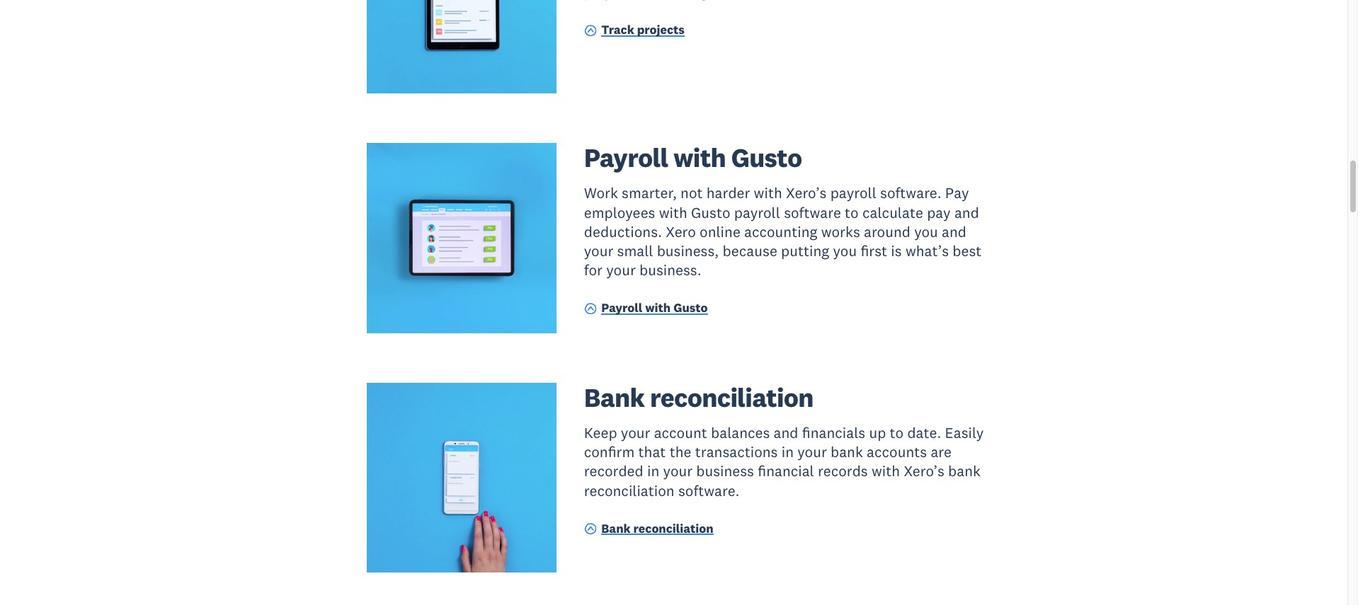 Task type: describe. For each thing, give the bounding box(es) containing it.
your down financials
[[798, 443, 827, 462]]

what's
[[906, 242, 949, 261]]

1 vertical spatial you
[[833, 242, 857, 261]]

software. inside work smarter, not harder with xero's payroll software. pay employees with gusto payroll software to calculate pay and deductions. xero online accounting works around you and your small business, because putting you first is what's best for your business.
[[880, 184, 942, 203]]

to inside keep your account balances and financials up to date. easily confirm that the transactions in your bank accounts are recorded in your business financial records with xero's bank reconciliation software.
[[890, 423, 904, 443]]

first
[[861, 242, 888, 261]]

gusto inside work smarter, not harder with xero's payroll software. pay employees with gusto payroll software to calculate pay and deductions. xero online accounting works around you and your small business, because putting you first is what's best for your business.
[[691, 203, 731, 222]]

accounting
[[744, 222, 818, 241]]

gusto inside button
[[674, 301, 708, 316]]

financial
[[758, 462, 814, 481]]

pay
[[927, 203, 951, 222]]

1 horizontal spatial you
[[915, 222, 938, 241]]

reconciliation inside bank reconciliation button
[[634, 521, 714, 537]]

small
[[617, 242, 653, 261]]

transactions
[[695, 443, 778, 462]]

0 horizontal spatial in
[[647, 462, 660, 481]]

payroll inside payroll with gusto button
[[602, 301, 643, 316]]

with inside button
[[645, 301, 671, 316]]

reconciliation inside keep your account balances and financials up to date. easily confirm that the transactions in your bank accounts are recorded in your business financial records with xero's bank reconciliation software.
[[584, 481, 675, 501]]

xero
[[666, 222, 696, 241]]

not
[[681, 184, 703, 203]]

financials
[[802, 423, 866, 443]]

0 vertical spatial gusto
[[731, 141, 802, 174]]

confirm
[[584, 443, 635, 462]]

your up that
[[621, 423, 651, 443]]

business,
[[657, 242, 719, 261]]

1 horizontal spatial payroll
[[831, 184, 877, 203]]

0 vertical spatial payroll with gusto
[[584, 141, 802, 174]]

0 vertical spatial reconciliation
[[650, 381, 814, 414]]

with right 'harder'
[[754, 184, 783, 203]]

around
[[864, 222, 911, 241]]

date.
[[908, 423, 942, 443]]

works
[[821, 222, 860, 241]]

balances
[[711, 423, 770, 443]]

smarter,
[[622, 184, 677, 203]]

employees
[[584, 203, 656, 222]]

because
[[723, 242, 778, 261]]

are
[[931, 443, 952, 462]]

keep
[[584, 423, 617, 443]]

1 horizontal spatial in
[[782, 443, 794, 462]]

for
[[584, 261, 603, 280]]

business
[[696, 462, 754, 481]]

bank reconciliation inside button
[[602, 521, 714, 537]]

track projects
[[602, 22, 685, 38]]

and down pay
[[955, 203, 980, 222]]



Task type: locate. For each thing, give the bounding box(es) containing it.
putting
[[781, 242, 830, 261]]

work smarter, not harder with xero's payroll software. pay employees with gusto payroll software to calculate pay and deductions. xero online accounting works around you and your small business, because putting you first is what's best for your business.
[[584, 184, 982, 280]]

0 vertical spatial xero's
[[786, 184, 827, 203]]

0 vertical spatial payroll
[[584, 141, 668, 174]]

to inside work smarter, not harder with xero's payroll software. pay employees with gusto payroll software to calculate pay and deductions. xero online accounting works around you and your small business, because putting you first is what's best for your business.
[[845, 203, 859, 222]]

and
[[955, 203, 980, 222], [942, 222, 967, 241], [774, 423, 799, 443]]

bank up records
[[831, 443, 863, 462]]

1 vertical spatial software.
[[679, 481, 740, 501]]

easily
[[945, 423, 984, 443]]

0 horizontal spatial software.
[[679, 481, 740, 501]]

with down business.
[[645, 301, 671, 316]]

to right up
[[890, 423, 904, 443]]

bank
[[831, 443, 863, 462], [948, 462, 981, 481]]

software. inside keep your account balances and financials up to date. easily confirm that the transactions in your bank accounts are recorded in your business financial records with xero's bank reconciliation software.
[[679, 481, 740, 501]]

xero's down are
[[904, 462, 945, 481]]

1 vertical spatial payroll with gusto
[[602, 301, 708, 316]]

you down works
[[833, 242, 857, 261]]

2 vertical spatial reconciliation
[[634, 521, 714, 537]]

bank reconciliation button
[[584, 521, 714, 540]]

bank
[[584, 381, 645, 414], [602, 521, 631, 537]]

xero's
[[786, 184, 827, 203], [904, 462, 945, 481]]

0 vertical spatial you
[[915, 222, 938, 241]]

keep your account balances and financials up to date. easily confirm that the transactions in your bank accounts are recorded in your business financial records with xero's bank reconciliation software.
[[584, 423, 984, 501]]

records
[[818, 462, 868, 481]]

recorded
[[584, 462, 644, 481]]

bank up keep
[[584, 381, 645, 414]]

accounts
[[867, 443, 927, 462]]

online
[[700, 222, 741, 241]]

1 vertical spatial bank reconciliation
[[602, 521, 714, 537]]

with up not
[[674, 141, 726, 174]]

xero's up software
[[786, 184, 827, 203]]

0 vertical spatial bank reconciliation
[[584, 381, 814, 414]]

bank down the recorded
[[602, 521, 631, 537]]

gusto down business.
[[674, 301, 708, 316]]

projects
[[637, 22, 685, 38]]

0 vertical spatial software.
[[880, 184, 942, 203]]

in up financial in the right of the page
[[782, 443, 794, 462]]

1 horizontal spatial software.
[[880, 184, 942, 203]]

payroll
[[831, 184, 877, 203], [734, 203, 780, 222]]

deductions.
[[584, 222, 662, 241]]

1 vertical spatial xero's
[[904, 462, 945, 481]]

with
[[674, 141, 726, 174], [754, 184, 783, 203], [659, 203, 688, 222], [645, 301, 671, 316], [872, 462, 900, 481]]

you
[[915, 222, 938, 241], [833, 242, 857, 261]]

payroll with gusto
[[584, 141, 802, 174], [602, 301, 708, 316]]

reconciliation
[[650, 381, 814, 414], [584, 481, 675, 501], [634, 521, 714, 537]]

pay
[[945, 184, 969, 203]]

payroll with gusto inside payroll with gusto button
[[602, 301, 708, 316]]

2 vertical spatial gusto
[[674, 301, 708, 316]]

and up best
[[942, 222, 967, 241]]

payroll up accounting
[[734, 203, 780, 222]]

software. up calculate
[[880, 184, 942, 203]]

bank inside button
[[602, 521, 631, 537]]

software
[[784, 203, 841, 222]]

xero's inside work smarter, not harder with xero's payroll software. pay employees with gusto payroll software to calculate pay and deductions. xero online accounting works around you and your small business, because putting you first is what's best for your business.
[[786, 184, 827, 203]]

payroll with gusto down business.
[[602, 301, 708, 316]]

track projects button
[[584, 22, 685, 41]]

1 vertical spatial bank
[[602, 521, 631, 537]]

0 horizontal spatial payroll
[[734, 203, 780, 222]]

0 horizontal spatial xero's
[[786, 184, 827, 203]]

your down the
[[663, 462, 693, 481]]

to up works
[[845, 203, 859, 222]]

1 horizontal spatial bank
[[948, 462, 981, 481]]

payroll
[[584, 141, 668, 174], [602, 301, 643, 316]]

and up financial in the right of the page
[[774, 423, 799, 443]]

software.
[[880, 184, 942, 203], [679, 481, 740, 501]]

1 horizontal spatial to
[[890, 423, 904, 443]]

to
[[845, 203, 859, 222], [890, 423, 904, 443]]

1 vertical spatial payroll
[[602, 301, 643, 316]]

payroll with gusto button
[[584, 300, 708, 319]]

bank down are
[[948, 462, 981, 481]]

track
[[602, 22, 635, 38]]

that
[[639, 443, 666, 462]]

with down the "accounts"
[[872, 462, 900, 481]]

in down that
[[647, 462, 660, 481]]

is
[[891, 242, 902, 261]]

0 vertical spatial to
[[845, 203, 859, 222]]

your
[[584, 242, 614, 261], [606, 261, 636, 280], [621, 423, 651, 443], [798, 443, 827, 462], [663, 462, 693, 481]]

bank reconciliation
[[584, 381, 814, 414], [602, 521, 714, 537]]

gusto
[[731, 141, 802, 174], [691, 203, 731, 222], [674, 301, 708, 316]]

harder
[[707, 184, 750, 203]]

your down small
[[606, 261, 636, 280]]

payroll up smarter,
[[584, 141, 668, 174]]

gusto up online
[[691, 203, 731, 222]]

0 horizontal spatial to
[[845, 203, 859, 222]]

software. down business
[[679, 481, 740, 501]]

1 vertical spatial gusto
[[691, 203, 731, 222]]

1 vertical spatial reconciliation
[[584, 481, 675, 501]]

with inside keep your account balances and financials up to date. easily confirm that the transactions in your bank accounts are recorded in your business financial records with xero's bank reconciliation software.
[[872, 462, 900, 481]]

payroll down for
[[602, 301, 643, 316]]

1 vertical spatial to
[[890, 423, 904, 443]]

1 horizontal spatial xero's
[[904, 462, 945, 481]]

0 horizontal spatial bank
[[831, 443, 863, 462]]

payroll with gusto up not
[[584, 141, 802, 174]]

your up for
[[584, 242, 614, 261]]

up
[[869, 423, 886, 443]]

best
[[953, 242, 982, 261]]

payroll up works
[[831, 184, 877, 203]]

0 vertical spatial bank
[[584, 381, 645, 414]]

you up what's
[[915, 222, 938, 241]]

account
[[654, 423, 707, 443]]

xero's inside keep your account balances and financials up to date. easily confirm that the transactions in your bank accounts are recorded in your business financial records with xero's bank reconciliation software.
[[904, 462, 945, 481]]

work
[[584, 184, 618, 203]]

gusto up 'harder'
[[731, 141, 802, 174]]

0 horizontal spatial you
[[833, 242, 857, 261]]

the
[[670, 443, 692, 462]]

and inside keep your account balances and financials up to date. easily confirm that the transactions in your bank accounts are recorded in your business financial records with xero's bank reconciliation software.
[[774, 423, 799, 443]]

business.
[[640, 261, 702, 280]]

calculate
[[863, 203, 924, 222]]

with up "xero"
[[659, 203, 688, 222]]

in
[[782, 443, 794, 462], [647, 462, 660, 481]]



Task type: vqa. For each thing, say whether or not it's contained in the screenshot.
the "&" inside For accountants & bookkeepers dropdown button
no



